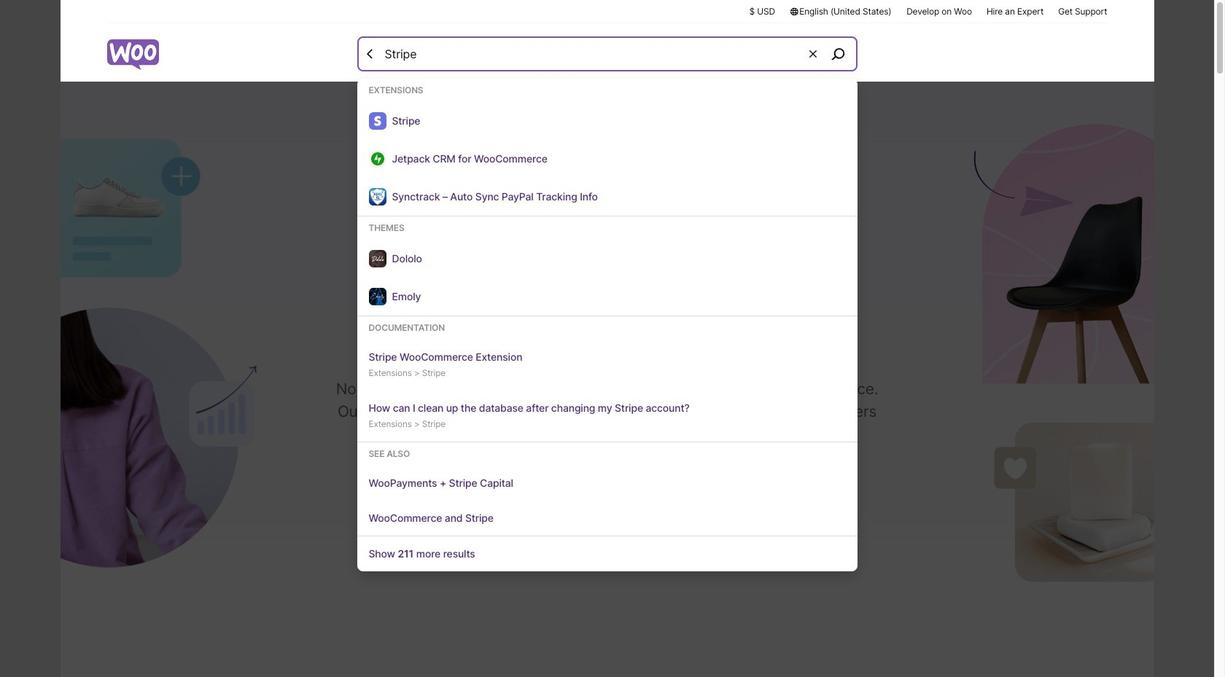 Task type: vqa. For each thing, say whether or not it's contained in the screenshot.
search box
yes



Task type: describe. For each thing, give the bounding box(es) containing it.
3 group from the top
[[357, 323, 858, 443]]

Find extensions, themes, guides, and more… search field
[[381, 39, 807, 69]]

4 group from the top
[[357, 449, 858, 537]]



Task type: locate. For each thing, give the bounding box(es) containing it.
close search image
[[363, 46, 378, 61]]

1 group from the top
[[357, 85, 858, 217]]

None search field
[[357, 36, 858, 572]]

list box
[[357, 85, 858, 572]]

group
[[357, 85, 858, 217], [357, 223, 858, 317], [357, 323, 858, 443], [357, 449, 858, 537]]

2 group from the top
[[357, 223, 858, 317]]



